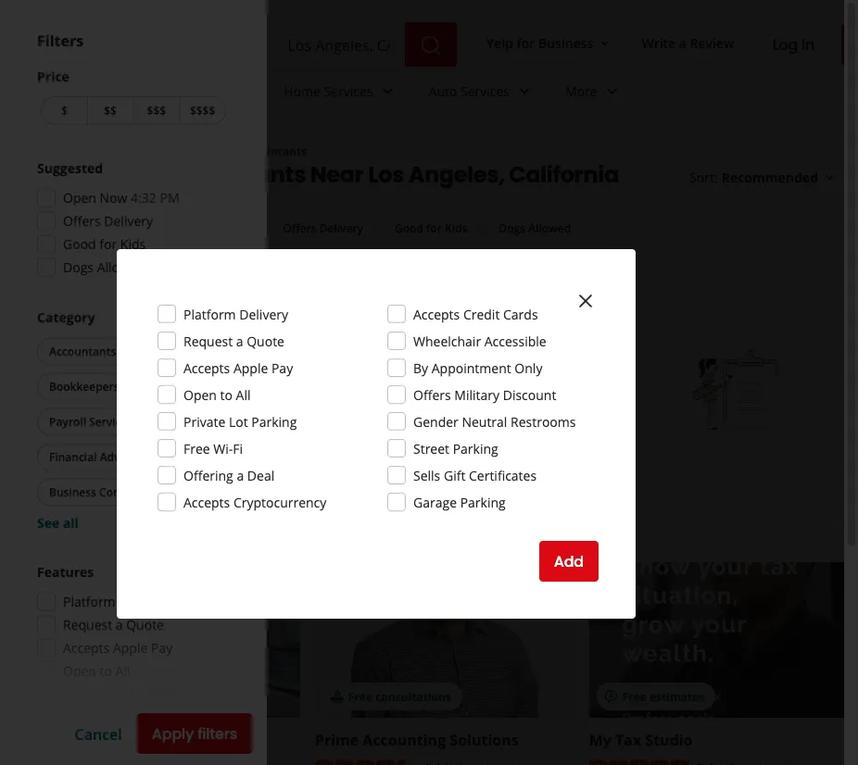 Task type: vqa. For each thing, say whether or not it's contained in the screenshot.
the your
yes



Task type: locate. For each thing, give the bounding box(es) containing it.
see all left &
[[37, 732, 79, 750]]

pay
[[272, 359, 293, 377], [151, 640, 173, 657]]

1 vertical spatial dogs
[[63, 259, 94, 276]]

dogs allowed down california
[[499, 220, 571, 235]]

lot for private lot parking free wi-fi
[[108, 686, 128, 704]]

deal up accepts cryptocurrency at the bottom
[[247, 467, 275, 484]]

0 vertical spatial deal
[[247, 467, 275, 484]]

0 horizontal spatial from
[[258, 323, 303, 349]]

fi down "private lot parking"
[[233, 440, 243, 457]]

1 vertical spatial see
[[37, 732, 60, 750]]

1 horizontal spatial platform delivery
[[184, 305, 288, 323]]

parking up apply
[[131, 686, 176, 704]]

good for kids inside button
[[395, 220, 468, 235]]

military
[[455, 386, 500, 404]]

1 vertical spatial group
[[33, 308, 230, 533]]

private for private lot parking free wi-fi
[[63, 686, 105, 704]]

1 vertical spatial wi-
[[93, 709, 112, 727]]

0 vertical spatial pay
[[272, 359, 293, 377]]

to up "private lot parking"
[[220, 386, 233, 404]]

offering
[[184, 467, 233, 484]]

business categories element
[[141, 67, 858, 121]]

1 vertical spatial fi
[[112, 709, 122, 727]]

platform inside add dialog
[[184, 305, 236, 323]]

1 horizontal spatial wi-
[[213, 440, 233, 457]]

request a quote down features
[[63, 616, 164, 634]]

0 horizontal spatial request a quote
[[63, 616, 164, 634]]

free estimates
[[623, 689, 705, 704]]

all down business consulting button at the left bottom of the page
[[63, 515, 79, 532]]

0 vertical spatial good
[[395, 220, 424, 235]]

accountants button
[[37, 338, 128, 366]]

free consultations
[[348, 689, 451, 704]]

1 see all button from the top
[[37, 515, 79, 532]]

quote up $120
[[126, 616, 164, 634]]

pm
[[160, 189, 179, 207]]

free right 16 free consultations v2 icon in the bottom left of the page
[[348, 689, 373, 704]]

free inside 'private lot parking free wi-fi'
[[63, 709, 90, 727]]

0 vertical spatial private
[[184, 413, 226, 431]]

accepts apple pay up $100 for $120 deal
[[63, 640, 173, 657]]

0 vertical spatial wi-
[[213, 440, 233, 457]]

business left 16 chevron down v2 icon
[[539, 34, 594, 52]]

0 vertical spatial allowed
[[529, 220, 571, 235]]

1 vertical spatial platform
[[63, 593, 116, 611]]

0 vertical spatial all
[[75, 220, 89, 235]]

1 vertical spatial all
[[236, 386, 251, 404]]

see all button left &
[[37, 732, 79, 750]]

1 horizontal spatial accepts apple pay
[[184, 359, 293, 377]]

angeles,
[[409, 159, 505, 190]]

see all button up features
[[37, 515, 79, 532]]

2 horizontal spatial all
[[236, 386, 251, 404]]

2 vertical spatial all
[[116, 663, 130, 680]]

features
[[37, 564, 94, 581]]

for down angeles, in the top of the page
[[426, 220, 442, 235]]

10
[[83, 159, 105, 190]]

apple up get
[[234, 359, 268, 377]]

0 horizontal spatial to
[[100, 663, 112, 680]]

&
[[88, 730, 99, 750]]

delivery up free price estimates from local tax professionals tell us about your project and get help from sponsored businesses.
[[239, 305, 288, 323]]

all left &
[[63, 732, 79, 750]]

platform delivery up free price estimates from local tax professionals tell us about your project and get help from sponsored businesses.
[[184, 305, 288, 323]]

0 horizontal spatial pay
[[151, 640, 173, 657]]

open
[[63, 189, 96, 207], [184, 386, 217, 404], [63, 663, 96, 680]]

close image
[[575, 290, 597, 312]]

services for auto services
[[461, 82, 510, 100]]

open down the suggested
[[63, 189, 96, 207]]

for left you
[[164, 512, 190, 538]]

free for price
[[69, 323, 108, 349]]

filters
[[37, 31, 84, 51]]

all right 16 filter v2 image
[[75, 220, 89, 235]]

1 vertical spatial to
[[100, 663, 112, 680]]

request down features
[[63, 616, 112, 634]]

offers
[[63, 212, 101, 230], [283, 220, 317, 235], [413, 386, 451, 404]]

lot right $100
[[108, 686, 128, 704]]

all
[[75, 220, 89, 235], [236, 386, 251, 404], [116, 663, 130, 680]]

next image
[[836, 514, 858, 537]]

help
[[275, 383, 302, 401]]

0 vertical spatial all
[[63, 515, 79, 532]]

1 see all from the top
[[37, 515, 79, 532]]

private up cancel button
[[63, 686, 105, 704]]

price group
[[37, 67, 230, 128]]

16 filter v2 image
[[53, 221, 68, 236]]

associates
[[103, 730, 181, 750]]

0 vertical spatial see all
[[37, 515, 79, 532]]

2 see all button from the top
[[37, 732, 79, 750]]

free wi-fi
[[184, 440, 243, 457]]

parking down get
[[251, 413, 297, 431]]

24 chevron down v2 image inside auto services link
[[514, 80, 536, 102]]

free inside add dialog
[[184, 440, 210, 457]]

2 see all from the top
[[37, 732, 79, 750]]

add
[[554, 552, 584, 572]]

quote
[[247, 332, 285, 350], [126, 616, 164, 634]]

1 vertical spatial all
[[63, 732, 79, 750]]

a up accepts cryptocurrency at the bottom
[[237, 467, 244, 484]]

$100 for $120 deal link
[[41, 563, 300, 718]]

cryptocurrency
[[234, 494, 327, 511]]

auto services link
[[414, 67, 551, 121]]

lot inside add dialog
[[229, 413, 248, 431]]

good for kids down angeles, in the top of the page
[[395, 220, 468, 235]]

for left $120
[[102, 689, 119, 704]]

wi- inside 'private lot parking free wi-fi'
[[93, 709, 112, 727]]

search image
[[420, 34, 442, 57]]

platform down features
[[63, 593, 116, 611]]

0 vertical spatial good for kids
[[395, 220, 468, 235]]

2 24 chevron down v2 image from the left
[[601, 80, 624, 102]]

2 see from the top
[[37, 732, 60, 750]]

estimates up project
[[162, 323, 255, 349]]

parking up sells gift certificates
[[453, 440, 498, 457]]

1 vertical spatial platform delivery
[[63, 593, 168, 611]]

None search field
[[141, 22, 461, 67]]

offers delivery
[[63, 212, 153, 230], [283, 220, 363, 235]]

0 vertical spatial dogs allowed
[[499, 220, 571, 235]]

dogs allowed button
[[487, 214, 583, 242]]

0 horizontal spatial tax
[[148, 344, 166, 359]]

services
[[324, 82, 373, 100], [461, 82, 510, 100], [169, 344, 213, 359], [89, 414, 133, 430]]

offers inside add dialog
[[413, 386, 451, 404]]

private lot parking
[[184, 413, 297, 431]]

and
[[226, 383, 249, 401]]

accepts apple pay up and
[[184, 359, 293, 377]]

apple
[[234, 359, 268, 377], [113, 640, 148, 657]]

dogs down california
[[499, 220, 526, 235]]

accepts credit cards
[[413, 305, 538, 323]]

restaurants link
[[141, 67, 269, 121]]

24 chevron down v2 image
[[514, 80, 536, 102], [601, 80, 624, 102]]

platform
[[184, 305, 236, 323], [63, 593, 116, 611]]

0 horizontal spatial apple
[[113, 640, 148, 657]]

open to all up $100
[[63, 663, 130, 680]]

gift
[[444, 467, 466, 484]]

free right 16 free estimates v2 icon
[[623, 689, 647, 704]]

1 horizontal spatial pay
[[272, 359, 293, 377]]

solutions
[[450, 730, 519, 750]]

california
[[509, 159, 619, 190]]

platform delivery inside add dialog
[[184, 305, 288, 323]]

16 free estimates v2 image
[[604, 690, 619, 705]]

to inside add dialog
[[220, 386, 233, 404]]

services left 24 chevron down v2 image
[[324, 82, 373, 100]]

cancel
[[75, 724, 122, 744]]

certificates
[[469, 467, 537, 484]]

accountants link
[[237, 144, 307, 159]]

1 horizontal spatial offers delivery
[[283, 220, 363, 235]]

platform delivery down features
[[63, 593, 168, 611]]

1 horizontal spatial request
[[184, 332, 233, 350]]

services inside button
[[89, 414, 133, 430]]

1 vertical spatial estimates
[[650, 689, 705, 704]]

your
[[149, 383, 177, 401]]

los
[[368, 159, 404, 190]]

1 horizontal spatial kids
[[445, 220, 468, 235]]

0 vertical spatial request a quote
[[184, 332, 285, 350]]

all
[[63, 515, 79, 532], [63, 732, 79, 750]]

0 horizontal spatial platform
[[63, 593, 116, 611]]

offers delivery down now
[[63, 212, 153, 230]]

request up project
[[184, 332, 233, 350]]

kids down angeles, in the top of the page
[[445, 220, 468, 235]]

services down the us
[[89, 414, 133, 430]]

1 horizontal spatial apple
[[234, 359, 268, 377]]

1 horizontal spatial platform
[[184, 305, 236, 323]]

1 horizontal spatial business
[[539, 34, 594, 52]]

wi- up "offering a deal"
[[213, 440, 233, 457]]

1 horizontal spatial lot
[[229, 413, 248, 431]]

open right 'your'
[[184, 386, 217, 404]]

log in
[[773, 34, 815, 55]]

free for wi-
[[184, 440, 210, 457]]

1 24 chevron down v2 image from the left
[[514, 80, 536, 102]]

free down $100
[[63, 709, 90, 727]]

request a quote up and
[[184, 332, 285, 350]]

from right help
[[305, 383, 335, 401]]

0 vertical spatial from
[[258, 323, 303, 349]]

deal right $120
[[150, 689, 175, 704]]

offers up gender at the bottom of page
[[413, 386, 451, 404]]

1 vertical spatial open
[[184, 386, 217, 404]]

0 horizontal spatial allowed
[[97, 259, 145, 276]]

lot
[[229, 413, 248, 431], [108, 686, 128, 704]]

prime
[[315, 730, 359, 750]]

by
[[413, 359, 428, 377]]

business consulting button
[[37, 479, 169, 507]]

business
[[539, 34, 594, 52], [49, 485, 96, 500]]

dogs
[[499, 220, 526, 235], [63, 259, 94, 276]]

0 horizontal spatial good for kids
[[63, 235, 146, 253]]

good
[[395, 220, 424, 235], [63, 235, 96, 253]]

0 horizontal spatial good
[[63, 235, 96, 253]]

fi inside add dialog
[[233, 440, 243, 457]]

0 horizontal spatial estimates
[[162, 323, 255, 349]]

accountants up bookkeepers
[[49, 344, 116, 359]]

my tax studio link
[[589, 730, 693, 750]]

open up $100
[[63, 663, 96, 680]]

offers delivery inside button
[[283, 220, 363, 235]]

1 horizontal spatial private
[[184, 413, 226, 431]]

0 vertical spatial lot
[[229, 413, 248, 431]]

accountants inside button
[[49, 344, 116, 359]]

1 horizontal spatial deal
[[247, 467, 275, 484]]

1 horizontal spatial open to all
[[184, 386, 251, 404]]

free inside free price estimates from local tax professionals tell us about your project and get help from sponsored businesses.
[[69, 323, 108, 349]]

0 horizontal spatial 24 chevron down v2 image
[[514, 80, 536, 102]]

0 vertical spatial quote
[[247, 332, 285, 350]]

more
[[566, 82, 598, 100]]

offers delivery down top 10 best accountants near los angeles, california
[[283, 220, 363, 235]]

2 all from the top
[[63, 732, 79, 750]]

2 horizontal spatial offers
[[413, 386, 451, 404]]

request a quote
[[184, 332, 285, 350], [63, 616, 164, 634]]

good for kids down now
[[63, 235, 146, 253]]

us
[[93, 383, 107, 401]]

free
[[69, 323, 108, 349], [184, 440, 210, 457], [348, 689, 373, 704], [623, 689, 647, 704], [63, 709, 90, 727]]

0 vertical spatial see
[[37, 515, 60, 532]]

1 see from the top
[[37, 515, 60, 532]]

2 vertical spatial group
[[37, 563, 230, 750]]

estimates up "studio"
[[650, 689, 705, 704]]

services up project
[[169, 344, 213, 359]]

free inside free consultations link
[[348, 689, 373, 704]]

2 horizontal spatial tax
[[616, 730, 642, 750]]

kids down 4:32
[[120, 235, 146, 253]]

offers inside button
[[283, 220, 317, 235]]

1 vertical spatial business
[[49, 485, 96, 500]]

see up features
[[37, 515, 60, 532]]

good down the los
[[395, 220, 424, 235]]

1 horizontal spatial fi
[[233, 440, 243, 457]]

to
[[220, 386, 233, 404], [100, 663, 112, 680]]

allowed down california
[[529, 220, 571, 235]]

services right auto
[[461, 82, 510, 100]]

quote inside add dialog
[[247, 332, 285, 350]]

to up $100 for $120 deal
[[100, 663, 112, 680]]

0 vertical spatial open to all
[[184, 386, 251, 404]]

wi- up &
[[93, 709, 112, 727]]

allowed down the all button at the top left of page
[[97, 259, 145, 276]]

24 chevron down v2 image down yelp for business
[[514, 80, 536, 102]]

see left &
[[37, 732, 60, 750]]

24 chevron down v2 image right more
[[601, 80, 624, 102]]

tax up 'your'
[[148, 344, 166, 359]]

0 horizontal spatial private
[[63, 686, 105, 704]]

business up 'special'
[[49, 485, 96, 500]]

1 horizontal spatial allowed
[[529, 220, 571, 235]]

1 vertical spatial kids
[[120, 235, 146, 253]]

started
[[113, 441, 165, 462]]

garage
[[413, 494, 457, 511]]

business consulting
[[49, 485, 156, 500]]

1 horizontal spatial quote
[[247, 332, 285, 350]]

lot down and
[[229, 413, 248, 431]]

tell
[[69, 383, 90, 401]]

lot inside 'private lot parking free wi-fi'
[[108, 686, 128, 704]]

0 horizontal spatial kids
[[120, 235, 146, 253]]

see for category
[[37, 515, 60, 532]]

$$$ button
[[133, 96, 179, 125]]

0 vertical spatial platform delivery
[[184, 305, 288, 323]]

group containing category
[[33, 308, 230, 533]]

1 vertical spatial lot
[[108, 686, 128, 704]]

private inside add dialog
[[184, 413, 226, 431]]

see all button for features
[[37, 732, 79, 750]]

allowed
[[529, 220, 571, 235], [97, 259, 145, 276]]

free up the offering
[[184, 440, 210, 457]]

log in link
[[757, 24, 831, 65]]

1 vertical spatial accepts apple pay
[[63, 640, 173, 657]]

offers down now
[[63, 212, 101, 230]]

1 vertical spatial request a quote
[[63, 616, 164, 634]]

private for private lot parking
[[184, 413, 226, 431]]

1 vertical spatial open to all
[[63, 663, 130, 680]]

private up free wi-fi
[[184, 413, 226, 431]]

0 horizontal spatial deal
[[150, 689, 175, 704]]

tax up 5 star rating image
[[616, 730, 642, 750]]

for inside "filters" group
[[426, 220, 442, 235]]

0 vertical spatial platform
[[184, 305, 236, 323]]

free price estimates from local tax professionals image
[[692, 345, 785, 437]]

fi
[[233, 440, 243, 457], [112, 709, 122, 727]]

all left get
[[236, 386, 251, 404]]

$$
[[104, 103, 117, 118]]

dogs allowed inside dogs allowed button
[[499, 220, 571, 235]]

review
[[690, 34, 735, 52]]

quote up get
[[247, 332, 285, 350]]

estimates inside free price estimates from local tax professionals tell us about your project and get help from sponsored businesses.
[[162, 323, 255, 349]]

offers down top 10 best accountants near los angeles, california
[[283, 220, 317, 235]]

0 horizontal spatial lot
[[108, 686, 128, 704]]

0 vertical spatial accepts apple pay
[[184, 359, 293, 377]]

all up $100 for $120 deal
[[116, 663, 130, 680]]

credit
[[463, 305, 500, 323]]

consulting
[[99, 485, 156, 500]]

0 horizontal spatial offers delivery
[[63, 212, 153, 230]]

street parking
[[413, 440, 498, 457]]

fi down $100 for $120 deal
[[112, 709, 122, 727]]

1 horizontal spatial request a quote
[[184, 332, 285, 350]]

0 horizontal spatial quote
[[126, 616, 164, 634]]

1 horizontal spatial dogs allowed
[[499, 220, 571, 235]]

pay up $100 for $120 deal
[[151, 640, 173, 657]]

24 chevron down v2 image for auto services
[[514, 80, 536, 102]]

garage parking
[[413, 494, 506, 511]]

studio
[[646, 730, 693, 750]]

delivery down near
[[320, 220, 363, 235]]

1 horizontal spatial tax
[[355, 323, 388, 349]]

services inside button
[[169, 344, 213, 359]]

group
[[37, 159, 230, 278], [33, 308, 230, 533], [37, 563, 230, 750]]

private inside 'private lot parking free wi-fi'
[[63, 686, 105, 704]]

1 horizontal spatial offers
[[283, 220, 317, 235]]

0 vertical spatial dogs
[[499, 220, 526, 235]]

private
[[184, 413, 226, 431], [63, 686, 105, 704]]

apple up $120
[[113, 640, 148, 657]]

dogs allowed down the all button at the top left of page
[[63, 259, 145, 276]]

0 horizontal spatial offers
[[63, 212, 101, 230]]

24 chevron down v2 image
[[377, 80, 399, 102]]

1 horizontal spatial good for kids
[[395, 220, 468, 235]]

local
[[307, 323, 351, 349]]

0 vertical spatial request
[[184, 332, 233, 350]]

platform up the 'tax services'
[[184, 305, 236, 323]]

free inside 'free estimates' link
[[623, 689, 647, 704]]

tax inside button
[[148, 344, 166, 359]]

appointment
[[432, 359, 511, 377]]

24 chevron down v2 image inside more link
[[601, 80, 624, 102]]

pay up help
[[272, 359, 293, 377]]

free for consultations
[[348, 689, 373, 704]]

tax right local
[[355, 323, 388, 349]]

1 vertical spatial good
[[63, 235, 96, 253]]

from left local
[[258, 323, 303, 349]]

1 all from the top
[[63, 515, 79, 532]]

1 vertical spatial see all button
[[37, 732, 79, 750]]

a right write
[[679, 34, 687, 52]]

in
[[802, 34, 815, 55]]

0 horizontal spatial fi
[[112, 709, 122, 727]]

1 horizontal spatial good
[[395, 220, 424, 235]]

open to all up "private lot parking"
[[184, 386, 251, 404]]

special offers for you
[[37, 512, 228, 538]]



Task type: describe. For each thing, give the bounding box(es) containing it.
my
[[589, 730, 612, 750]]

1 vertical spatial good for kids
[[63, 235, 146, 253]]

1 vertical spatial allowed
[[97, 259, 145, 276]]

accepts up $100
[[63, 640, 110, 657]]

auto
[[429, 82, 457, 100]]

special
[[37, 512, 105, 538]]

group containing features
[[37, 563, 230, 750]]

16 chevron down v2 image
[[597, 36, 612, 51]]

filters group
[[37, 214, 587, 243]]

0 horizontal spatial platform delivery
[[63, 593, 168, 611]]

add dialog
[[0, 0, 858, 766]]

all for features
[[63, 732, 79, 750]]

open inside add dialog
[[184, 386, 217, 404]]

1 vertical spatial request
[[63, 616, 112, 634]]

prime accounting solutions
[[315, 730, 519, 750]]

suggested
[[37, 159, 103, 177]]

near
[[310, 159, 364, 190]]

parking down sells gift certificates
[[460, 494, 506, 511]]

write a review
[[642, 34, 735, 52]]

home services link
[[269, 67, 414, 121]]

all for category
[[63, 515, 79, 532]]

open now 4:32 pm
[[63, 189, 179, 207]]

accepts up project
[[184, 359, 230, 377]]

free estimates link
[[589, 563, 849, 718]]

request a quote inside add dialog
[[184, 332, 285, 350]]

offers
[[108, 512, 161, 538]]

services for payroll services
[[89, 414, 133, 430]]

1 vertical spatial pay
[[151, 640, 173, 657]]

see all button for category
[[37, 515, 79, 532]]

filters
[[198, 724, 237, 745]]

1 vertical spatial dogs allowed
[[63, 259, 145, 276]]

now
[[100, 189, 127, 207]]

get
[[253, 383, 272, 401]]

discount
[[503, 386, 557, 404]]

apply
[[152, 724, 194, 745]]

you
[[193, 512, 228, 538]]

1 vertical spatial from
[[305, 383, 335, 401]]

dogs inside dogs allowed button
[[499, 220, 526, 235]]

$$ button
[[87, 96, 133, 125]]

wi- inside add dialog
[[213, 440, 233, 457]]

wheelchair accessible
[[413, 332, 547, 350]]

sells
[[413, 467, 441, 484]]

request inside add dialog
[[184, 332, 233, 350]]

1 horizontal spatial all
[[116, 663, 130, 680]]

all button
[[41, 214, 101, 243]]

log
[[773, 34, 798, 55]]

a up $100 for $120 deal
[[116, 616, 123, 634]]

offers delivery inside "group"
[[63, 212, 153, 230]]

by appointment only
[[413, 359, 543, 377]]

sponsored
[[338, 383, 402, 401]]

neutral
[[462, 413, 507, 431]]

deal inside add dialog
[[247, 467, 275, 484]]

cpas
[[184, 730, 221, 750]]

apple inside add dialog
[[234, 359, 268, 377]]

24 chevron down v2 image for more
[[601, 80, 624, 102]]

tax services button
[[136, 338, 225, 366]]

gender neutral restrooms
[[413, 413, 576, 431]]

accepts up wheelchair
[[413, 305, 460, 323]]

see all for features
[[37, 732, 79, 750]]

apply filters
[[152, 724, 237, 745]]

good for kids button
[[383, 214, 480, 242]]

home services
[[284, 82, 373, 100]]

offers military discount
[[413, 386, 557, 404]]

services for home services
[[324, 82, 373, 100]]

top
[[37, 159, 78, 190]]

1 vertical spatial deal
[[150, 689, 175, 704]]

tax services
[[148, 344, 213, 359]]

1 vertical spatial quote
[[126, 616, 164, 634]]

free consultations link
[[315, 563, 574, 718]]

services for tax services
[[169, 344, 213, 359]]

my tax studio
[[589, 730, 693, 750]]

write
[[642, 34, 676, 52]]

get started button
[[69, 431, 180, 472]]

$ button
[[41, 96, 87, 125]]

4:32
[[131, 189, 157, 207]]

dogs inside "group"
[[63, 259, 94, 276]]

accepts up you
[[184, 494, 230, 511]]

all inside button
[[75, 220, 89, 235]]

0 horizontal spatial open to all
[[63, 663, 130, 680]]

more link
[[551, 67, 638, 121]]

0 horizontal spatial accepts apple pay
[[63, 640, 173, 657]]

offers delivery button
[[271, 214, 375, 242]]

16 free consultations v2 image
[[330, 690, 345, 705]]

$
[[61, 103, 67, 118]]

sells gift certificates
[[413, 467, 537, 484]]

open to all inside add dialog
[[184, 386, 251, 404]]

fi inside 'private lot parking free wi-fi'
[[112, 709, 122, 727]]

delivery inside button
[[320, 220, 363, 235]]

yelp
[[487, 34, 514, 52]]

accountants down home
[[237, 144, 307, 159]]

price
[[112, 323, 158, 349]]

street
[[413, 440, 450, 457]]

advising
[[100, 450, 145, 465]]

professionals
[[69, 349, 192, 375]]

sort:
[[690, 169, 718, 186]]

private lot parking free wi-fi
[[63, 686, 176, 727]]

0 vertical spatial open
[[63, 189, 96, 207]]

delivery down open now 4:32 pm on the top of page
[[104, 212, 153, 230]]

only
[[515, 359, 543, 377]]

pay inside add dialog
[[272, 359, 293, 377]]

$100
[[74, 689, 100, 704]]

home
[[284, 82, 321, 100]]

see all for category
[[37, 515, 79, 532]]

0 vertical spatial business
[[539, 34, 594, 52]]

1 horizontal spatial estimates
[[650, 689, 705, 704]]

financial advising button
[[37, 444, 157, 471]]

free for estimates
[[623, 689, 647, 704]]

group containing suggested
[[37, 159, 230, 278]]

5 star rating image
[[589, 761, 689, 766]]

restrooms
[[511, 413, 576, 431]]

accounting
[[363, 730, 446, 750]]

financial advising
[[49, 450, 145, 465]]

see for features
[[37, 732, 60, 750]]

bookkeepers button
[[37, 373, 131, 401]]

free price estimates from local tax professionals tell us about your project and get help from sponsored businesses.
[[69, 323, 476, 401]]

accountants down the $$$$ button
[[162, 159, 306, 190]]

cards
[[503, 305, 538, 323]]

jarrar & associates cpas link
[[41, 730, 221, 750]]

for right 'yelp'
[[517, 34, 535, 52]]

$$$
[[147, 103, 166, 118]]

gender
[[413, 413, 459, 431]]

$$$$ button
[[179, 96, 226, 125]]

get started
[[83, 441, 165, 462]]

16 info v2 image
[[845, 170, 858, 185]]

cancel button
[[75, 724, 122, 744]]

parking inside 'private lot parking free wi-fi'
[[131, 686, 176, 704]]

for down now
[[99, 235, 117, 253]]

delivery inside add dialog
[[239, 305, 288, 323]]

offering a deal
[[184, 467, 275, 484]]

1 vertical spatial apple
[[113, 640, 148, 657]]

2 vertical spatial open
[[63, 663, 96, 680]]

all inside add dialog
[[236, 386, 251, 404]]

4.4 star rating image
[[315, 761, 415, 766]]

lot for private lot parking
[[229, 413, 248, 431]]

apply filters button
[[137, 714, 252, 755]]

wheelchair
[[413, 332, 481, 350]]

yelp for business button
[[479, 26, 620, 59]]

kids inside button
[[445, 220, 468, 235]]

best
[[109, 159, 158, 190]]

tax inside free price estimates from local tax professionals tell us about your project and get help from sponsored businesses.
[[355, 323, 388, 349]]

allowed inside dogs allowed button
[[529, 220, 571, 235]]

delivery down offers
[[119, 593, 168, 611]]

a up and
[[236, 332, 243, 350]]

good inside button
[[395, 220, 424, 235]]

accepts apple pay inside add dialog
[[184, 359, 293, 377]]

$$$$
[[190, 103, 215, 118]]

accepts cryptocurrency
[[184, 494, 327, 511]]

request a quote inside "group"
[[63, 616, 164, 634]]

category
[[37, 309, 95, 326]]

payroll services
[[49, 414, 133, 430]]

project
[[180, 383, 223, 401]]



